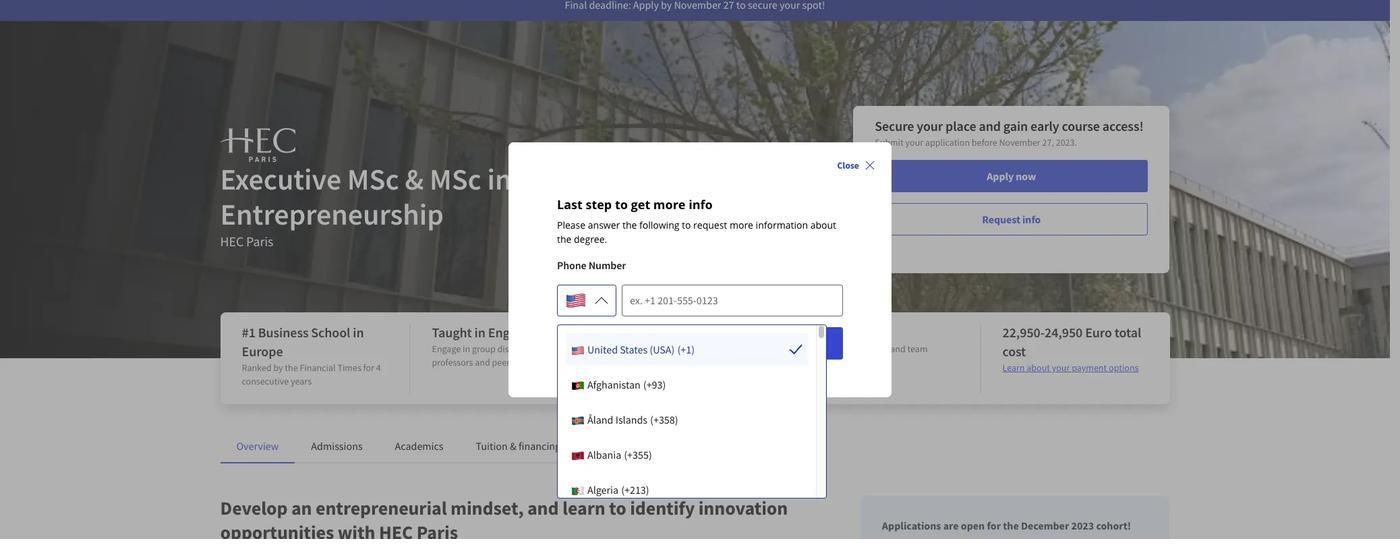 Task type: vqa. For each thing, say whether or not it's contained in the screenshot.
RESEARCH
no



Task type: locate. For each thing, give the bounding box(es) containing it.
consecutive
[[242, 375, 289, 387]]

your up application
[[917, 117, 943, 134]]

request info button
[[875, 203, 1149, 235], [557, 327, 843, 359]]

🇺🇸 inside 🇺🇸 united states (usa) (+ 1 )
[[572, 344, 585, 358]]

close
[[838, 159, 860, 171]]

0 horizontal spatial &
[[405, 161, 424, 198]]

more right request on the top
[[730, 218, 754, 231]]

info inside last step to get more info please answer the following to request more information about the degree.
[[689, 196, 713, 212]]

projects
[[813, 356, 845, 368]]

about inside last step to get more info please answer the following to request more information about the degree.
[[811, 218, 837, 231]]

(+ down months
[[678, 343, 686, 356]]

your inside 22,950-24,950 euro total cost learn about your payment options
[[1053, 362, 1070, 374]]

0 vertical spatial with
[[545, 343, 562, 355]]

in inside executive msc & msc in innovation and entrepreneurship hec paris
[[488, 161, 512, 198]]

algeria
[[588, 483, 619, 497]]

discussions
[[498, 343, 543, 355]]

0 horizontal spatial hec
[[220, 233, 244, 250]]

and right get
[[661, 161, 710, 198]]

ranked
[[242, 362, 272, 374]]

22,950-
[[1003, 324, 1045, 341]]

the left the 'december'
[[1004, 519, 1019, 532]]

🇺🇸
[[565, 288, 587, 315], [572, 344, 585, 358]]

with right discussions
[[545, 343, 562, 355]]

entrepreneurial
[[316, 496, 447, 520]]

degree.
[[574, 232, 607, 245]]

with right an on the left bottom of the page
[[338, 520, 376, 539]]

paris
[[246, 233, 274, 250], [417, 520, 458, 539]]

0 horizontal spatial msc
[[347, 161, 399, 198]]

🇺🇸 dialog
[[509, 142, 892, 397]]

your right submit
[[906, 136, 924, 148]]

before
[[972, 136, 998, 148]]

🇺🇸 left united
[[572, 344, 585, 358]]

innovation
[[518, 161, 655, 198]]

0 horizontal spatial paris
[[246, 233, 274, 250]]

1 horizontal spatial hec
[[379, 520, 413, 539]]

) for 🇦🇫 afghanistan (+ 93 )
[[663, 378, 666, 391]]

1 vertical spatial your
[[906, 136, 924, 148]]

more up following
[[654, 196, 686, 212]]

learn about your payment options link
[[1003, 362, 1139, 374]]

request
[[983, 213, 1021, 226], [671, 336, 709, 350]]

courses
[[634, 343, 664, 355]]

1
[[686, 343, 692, 356]]

your left payment
[[1053, 362, 1070, 374]]

apply
[[987, 169, 1014, 183]]

1 horizontal spatial 20
[[688, 343, 698, 355]]

2 vertical spatial to
[[609, 496, 627, 520]]

and left the 🇩🇿
[[528, 496, 559, 520]]

for right open
[[988, 519, 1001, 532]]

) inside '🇦🇱 albania (+ 355 )'
[[649, 448, 652, 462]]

taught in english engage in group discussions with professors and peers
[[432, 324, 562, 368]]

last step to get more info status
[[557, 196, 843, 246]]

applications are open for the december 2023 cohort!
[[883, 519, 1132, 532]]

years
[[291, 375, 312, 387]]

(+ for 🇦🇱 albania (+ 355 )
[[624, 448, 633, 462]]

november
[[1000, 136, 1041, 148]]

4
[[376, 362, 381, 374]]

1 horizontal spatial more
[[730, 218, 754, 231]]

1 20 from the left
[[622, 343, 632, 355]]

tuition & financing
[[476, 439, 561, 453]]

payment
[[1072, 362, 1107, 374]]

(+ inside 🇩🇿 algeria (+ 213 )
[[622, 483, 630, 497]]

careers
[[593, 439, 627, 453]]

2 vertical spatial your
[[1053, 362, 1070, 374]]

1 horizontal spatial paris
[[417, 520, 458, 539]]

week
[[739, 343, 760, 355]]

tuition & financing link
[[476, 439, 561, 453]]

list box
[[558, 325, 827, 506]]

🇺🇸 united states (usa) (+ 1 )
[[572, 343, 695, 358]]

and inside executive msc & msc in innovation and entrepreneurship hec paris
[[661, 161, 710, 198]]

🇺🇸 button
[[557, 284, 617, 316]]

🇺🇸 inside popup button
[[565, 288, 587, 315]]

get
[[631, 196, 651, 212]]

) inside 🇺🇸 united states (usa) (+ 1 )
[[692, 343, 695, 356]]

executive
[[220, 161, 342, 198]]

(usa)
[[650, 343, 675, 356]]

school
[[311, 324, 350, 341]]

(+ for 🇩🇿 algeria (+ 213 )
[[622, 483, 630, 497]]

20
[[622, 343, 632, 355], [688, 343, 698, 355]]

0 vertical spatial your
[[917, 117, 943, 134]]

2 vertical spatial info
[[711, 336, 730, 350]]

93
[[652, 378, 663, 391]]

(+ inside 🇺🇸 united states (usa) (+ 1 )
[[678, 343, 686, 356]]

1 horizontal spatial with
[[545, 343, 562, 355]]

to left get
[[615, 196, 628, 212]]

(+ for 🇦🇫 afghanistan (+ 93 )
[[644, 378, 652, 391]]

about
[[811, 218, 837, 231], [1027, 362, 1051, 374]]

and
[[979, 117, 1001, 134], [661, 161, 710, 198], [891, 343, 906, 355], [475, 356, 490, 368], [528, 496, 559, 520]]

innovation
[[699, 496, 788, 520]]

1 vertical spatial request
[[671, 336, 709, 350]]

in
[[488, 161, 512, 198], [353, 324, 364, 341], [475, 324, 486, 341], [463, 343, 470, 355]]

🇺🇸 down phone
[[565, 288, 587, 315]]

20 right total,
[[688, 343, 698, 355]]

and inside the "100% online lectures, webinars, and team projects"
[[891, 343, 906, 355]]

identify
[[630, 496, 695, 520]]

1 vertical spatial &
[[510, 439, 517, 453]]

1 vertical spatial with
[[338, 520, 376, 539]]

1 horizontal spatial request
[[983, 213, 1021, 226]]

1 vertical spatial about
[[1027, 362, 1051, 374]]

the right the 'by'
[[285, 362, 298, 374]]

27,
[[1043, 136, 1055, 148]]

(+ right algeria
[[622, 483, 630, 497]]

0 vertical spatial request info
[[983, 213, 1041, 226]]

🇦🇽 åland islands (+ 358 )
[[572, 413, 679, 428]]

0 horizontal spatial 20
[[622, 343, 632, 355]]

0 vertical spatial request info button
[[875, 203, 1149, 235]]

0 horizontal spatial request
[[671, 336, 709, 350]]

) for 🇩🇿 algeria (+ 213 )
[[646, 483, 650, 497]]

and up before
[[979, 117, 1001, 134]]

🇦🇫 afghanistan (+ 93 )
[[572, 378, 666, 393]]

0 horizontal spatial about
[[811, 218, 837, 231]]

with inside taught in english engage in group discussions with professors and peers
[[545, 343, 562, 355]]

(+ right albania at the bottom left of page
[[624, 448, 633, 462]]

20 down 18-
[[622, 343, 632, 355]]

for inside #1 business school in europe ranked by the financial times for 4 consecutive years
[[363, 362, 374, 374]]

info down "now"
[[1023, 213, 1041, 226]]

and down group
[[475, 356, 490, 368]]

0 vertical spatial info
[[689, 196, 713, 212]]

1 horizontal spatial msc
[[430, 161, 482, 198]]

msc
[[347, 161, 399, 198], [430, 161, 482, 198]]

0 horizontal spatial for
[[363, 362, 374, 374]]

opportunities
[[220, 520, 334, 539]]

0 vertical spatial hec
[[220, 233, 244, 250]]

) inside 🇩🇿 algeria (+ 213 )
[[646, 483, 650, 497]]

info up request on the top
[[689, 196, 713, 212]]

for left 4
[[363, 362, 374, 374]]

0 horizontal spatial request info button
[[557, 327, 843, 359]]

secure
[[875, 117, 915, 134]]

0 horizontal spatial request info
[[671, 336, 730, 350]]

hec inside develop an entrepreneurial mindset, and learn to identify innovation opportunities with hec paris
[[379, 520, 413, 539]]

1 vertical spatial for
[[988, 519, 1001, 532]]

🇦🇽
[[572, 414, 585, 428]]

info
[[689, 196, 713, 212], [1023, 213, 1041, 226], [711, 336, 730, 350]]

1 horizontal spatial about
[[1027, 362, 1051, 374]]

the
[[623, 218, 637, 231], [557, 232, 572, 245], [285, 362, 298, 374], [1004, 519, 1019, 532]]

0 vertical spatial 🇺🇸
[[565, 288, 587, 315]]

now
[[1016, 169, 1037, 183]]

albania
[[588, 448, 622, 462]]

online
[[847, 324, 883, 341]]

(+
[[678, 343, 686, 356], [644, 378, 652, 391], [651, 413, 659, 426], [624, 448, 633, 462], [622, 483, 630, 497]]

0 vertical spatial to
[[615, 196, 628, 212]]

0 horizontal spatial with
[[338, 520, 376, 539]]

to
[[615, 196, 628, 212], [682, 218, 691, 231], [609, 496, 627, 520]]

afghanistan
[[588, 378, 641, 391]]

0 vertical spatial about
[[811, 218, 837, 231]]

0 vertical spatial paris
[[246, 233, 274, 250]]

about right 'learn'
[[1027, 362, 1051, 374]]

0 vertical spatial request
[[983, 213, 1021, 226]]

and inside secure your place and gain early course access! submit your application before november 27, 2023.
[[979, 117, 1001, 134]]

develop an entrepreneurial mindset, and learn to identify innovation opportunities with hec paris
[[220, 496, 788, 539]]

(+ right afghanistan
[[644, 378, 652, 391]]

info left week
[[711, 336, 730, 350]]

(+ right islands
[[651, 413, 659, 426]]

0 vertical spatial for
[[363, 362, 374, 374]]

to left request on the top
[[682, 218, 691, 231]]

) inside 🇦🇽 åland islands (+ 358 )
[[675, 413, 679, 426]]

1 vertical spatial 🇺🇸
[[572, 344, 585, 358]]

tuition
[[476, 439, 508, 453]]

overview link
[[237, 439, 279, 453]]

(+ inside '🇦🇱 albania (+ 355 )'
[[624, 448, 633, 462]]

information
[[756, 218, 808, 231]]

0 vertical spatial more
[[654, 196, 686, 212]]

and left team
[[891, 343, 906, 355]]

following
[[640, 218, 680, 231]]

to left 213
[[609, 496, 627, 520]]

close button
[[832, 153, 881, 177]]

about right information
[[811, 218, 837, 231]]

0 vertical spatial &
[[405, 161, 424, 198]]

with inside develop an entrepreneurial mindset, and learn to identify innovation opportunities with hec paris
[[338, 520, 376, 539]]

english
[[488, 324, 530, 341]]

1 vertical spatial hec
[[379, 520, 413, 539]]

100% online lectures, webinars, and team projects
[[813, 324, 928, 368]]

europe
[[242, 343, 283, 360]]

professors
[[432, 356, 473, 368]]

🇩🇿 algeria (+ 213 )
[[572, 483, 650, 498]]

1 vertical spatial request info
[[671, 336, 730, 350]]

options
[[1109, 362, 1139, 374]]

1 vertical spatial paris
[[417, 520, 458, 539]]

(+ inside 🇦🇫 afghanistan (+ 93 )
[[644, 378, 652, 391]]

1 vertical spatial request info button
[[557, 327, 843, 359]]

submit
[[875, 136, 904, 148]]

) inside 🇦🇫 afghanistan (+ 93 )
[[663, 378, 666, 391]]

early
[[1031, 117, 1060, 134]]

and inside taught in english engage in group discussions with professors and peers
[[475, 356, 490, 368]]



Task type: describe. For each thing, give the bounding box(es) containing it.
academics link
[[395, 439, 444, 453]]

1 vertical spatial more
[[730, 218, 754, 231]]

mindset,
[[451, 496, 524, 520]]

and inside develop an entrepreneurial mindset, and learn to identify innovation opportunities with hec paris
[[528, 496, 559, 520]]

taught
[[432, 324, 472, 341]]

🇺🇸 for 🇺🇸
[[565, 288, 587, 315]]

paris inside executive msc & msc in innovation and entrepreneurship hec paris
[[246, 233, 274, 250]]

cohort!
[[1097, 519, 1132, 532]]

) for 🇦🇱 albania (+ 355 )
[[649, 448, 652, 462]]

18-
[[622, 324, 640, 341]]

euro
[[1086, 324, 1113, 341]]

1 msc from the left
[[347, 161, 399, 198]]

last step to get more info please answer the following to request more information about the degree.
[[557, 196, 837, 245]]

2 20 from the left
[[688, 343, 698, 355]]

months
[[657, 324, 701, 341]]

Phone Number telephone field
[[622, 284, 843, 316]]

hec inside executive msc & msc in innovation and entrepreneurship hec paris
[[220, 233, 244, 250]]

the down 'please' on the left top of the page
[[557, 232, 572, 245]]

times
[[338, 362, 362, 374]]

list box containing 🇺🇸 united states (usa) (+ 1 )
[[558, 325, 827, 506]]

355
[[633, 448, 649, 462]]

213
[[630, 483, 646, 497]]

academics
[[395, 439, 444, 453]]

🇩🇿
[[572, 485, 585, 498]]

request
[[694, 218, 728, 231]]

🇦🇱 albania (+ 355 )
[[572, 448, 652, 463]]

peers
[[492, 356, 514, 368]]

engage
[[432, 343, 461, 355]]

request inside 🇺🇸 dialog
[[671, 336, 709, 350]]

please
[[557, 218, 586, 231]]

admissions
[[311, 439, 363, 453]]

paris inside develop an entrepreneurial mindset, and learn to identify innovation opportunities with hec paris
[[417, 520, 458, 539]]

business
[[258, 324, 309, 341]]

in inside #1 business school in europe ranked by the financial times for 4 consecutive years
[[353, 324, 364, 341]]

overview
[[237, 439, 279, 453]]

🇺🇸 for 🇺🇸 united states (usa) (+ 1 )
[[572, 344, 585, 358]]

24,950
[[1045, 324, 1083, 341]]

access!
[[1103, 117, 1144, 134]]

hec paris logo image
[[220, 128, 295, 162]]

webinars,
[[851, 343, 889, 355]]

(+ inside 🇦🇽 åland islands (+ 358 )
[[651, 413, 659, 426]]

entrepreneurship
[[220, 196, 444, 233]]

18-24 months 20 courses total, 20 hours per week
[[622, 324, 760, 355]]

answer
[[588, 218, 620, 231]]

group
[[472, 343, 496, 355]]

team
[[908, 343, 928, 355]]

islands
[[616, 413, 648, 426]]

the inside #1 business school in europe ranked by the financial times for 4 consecutive years
[[285, 362, 298, 374]]

apply now button
[[875, 160, 1149, 192]]

358
[[659, 413, 675, 426]]

lectures,
[[813, 343, 849, 355]]

per
[[724, 343, 737, 355]]

open
[[961, 519, 985, 532]]

2023.
[[1057, 136, 1078, 148]]

united
[[588, 343, 618, 356]]

1 vertical spatial to
[[682, 218, 691, 231]]

applications
[[883, 519, 942, 532]]

2 msc from the left
[[430, 161, 482, 198]]

& inside executive msc & msc in innovation and entrepreneurship hec paris
[[405, 161, 424, 198]]

2023
[[1072, 519, 1095, 532]]

are
[[944, 519, 959, 532]]

admissions link
[[311, 439, 363, 453]]

careers link
[[593, 439, 627, 453]]

financial
[[300, 362, 336, 374]]

cost
[[1003, 343, 1026, 360]]

learn
[[563, 496, 606, 520]]

phone number
[[557, 258, 626, 272]]

course
[[1062, 117, 1100, 134]]

financing
[[519, 439, 561, 453]]

#1 business school in europe ranked by the financial times for 4 consecutive years
[[242, 324, 381, 387]]

the down get
[[623, 218, 637, 231]]

22,950-24,950 euro total cost learn about your payment options
[[1003, 324, 1142, 374]]

#1
[[242, 324, 256, 341]]

1 horizontal spatial for
[[988, 519, 1001, 532]]

total
[[1115, 324, 1142, 341]]

executive msc & msc in innovation and entrepreneurship hec paris
[[220, 161, 710, 250]]

request info inside 🇺🇸 dialog
[[671, 336, 730, 350]]

1 horizontal spatial request info
[[983, 213, 1041, 226]]

an
[[291, 496, 312, 520]]

🇦🇫
[[572, 379, 585, 393]]

0 horizontal spatial more
[[654, 196, 686, 212]]

total,
[[666, 343, 686, 355]]

1 horizontal spatial &
[[510, 439, 517, 453]]

1 vertical spatial info
[[1023, 213, 1041, 226]]

gain
[[1004, 117, 1029, 134]]

states
[[620, 343, 648, 356]]

100%
[[813, 324, 845, 341]]

step
[[586, 196, 612, 212]]

to inside develop an entrepreneurial mindset, and learn to identify innovation opportunities with hec paris
[[609, 496, 627, 520]]

application
[[926, 136, 970, 148]]

by
[[273, 362, 283, 374]]

about inside 22,950-24,950 euro total cost learn about your payment options
[[1027, 362, 1051, 374]]

1 horizontal spatial request info button
[[875, 203, 1149, 235]]

number
[[589, 258, 626, 272]]



